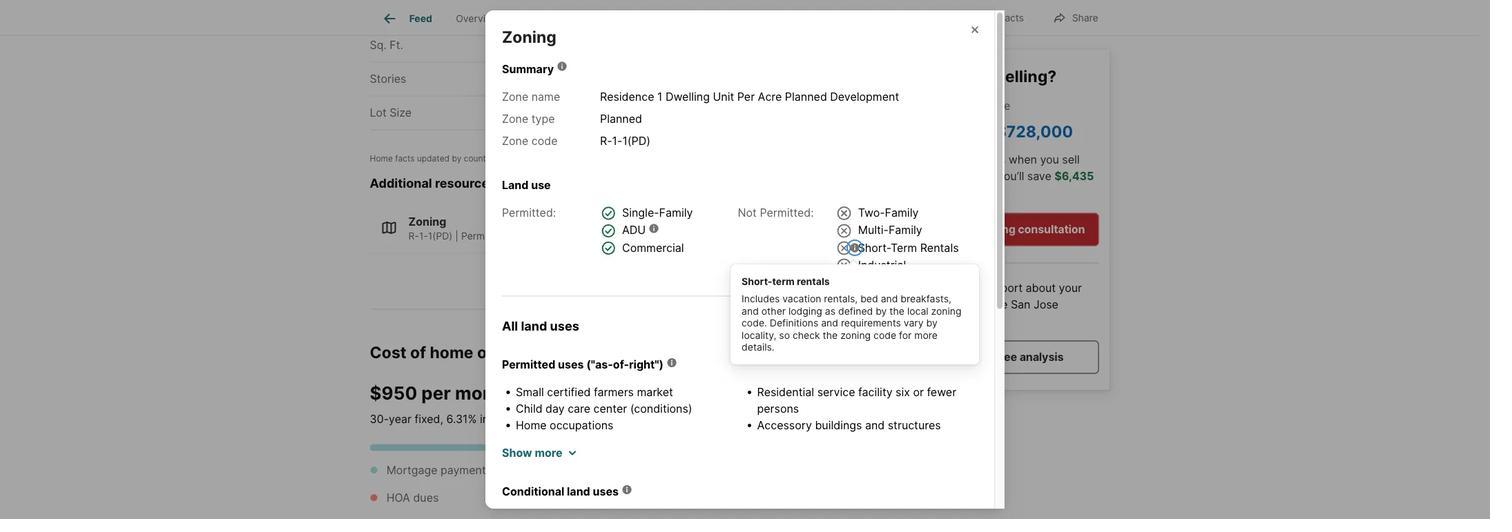 Task type: describe. For each thing, give the bounding box(es) containing it.
home inside small certified farmers market child day care center (conditions) home occupations
[[516, 419, 547, 432]]

$612,000
[[905, 121, 981, 141]]

residence 1 dwelling unit per acre planned development
[[600, 90, 900, 103]]

30-year fixed, 6.31% interest
[[370, 413, 520, 426]]

center
[[594, 402, 627, 416]]

ownership
[[477, 343, 559, 362]]

rentals
[[921, 241, 959, 254]]

baths
[[370, 5, 400, 18]]

permitted land uses element
[[502, 204, 715, 257]]

zoning for zoning
[[502, 27, 557, 46]]

overview
[[456, 13, 499, 24]]

rentals,
[[824, 293, 858, 305]]

residential service facility six or fewer persons accessory buildings and structures
[[757, 385, 957, 432]]

single- inside zoning r-1-1(pd) | permitted: single-family, adu, commercial
[[511, 230, 544, 242]]

commercial inside zoning r-1-1(pd) | permitted: single-family, adu, commercial
[[604, 230, 658, 242]]

edit
[[980, 12, 997, 24]]

4 tab from the left
[[792, 2, 852, 35]]

and down as
[[821, 317, 839, 329]]

feed
[[409, 13, 432, 24]]

market.
[[905, 315, 944, 328]]

free
[[996, 350, 1018, 364]]

accessory
[[757, 419, 812, 432]]

fixed,
[[415, 413, 443, 426]]

buildings
[[815, 419, 862, 432]]

interest
[[480, 413, 520, 426]]

day
[[546, 402, 565, 416]]

in-
[[943, 281, 957, 295]]

show more
[[502, 446, 563, 460]]

you
[[1041, 153, 1059, 166]]

you'll
[[998, 169, 1025, 183]]

share button
[[1041, 3, 1110, 31]]

zone for zone name
[[502, 90, 529, 103]]

home inside 'get an in-depth report about your home value and the'
[[905, 298, 934, 311]]

your
[[1059, 281, 1082, 295]]

tab list containing feed
[[370, 0, 863, 35]]

("as-
[[587, 358, 613, 371]]

residential
[[757, 385, 815, 399]]

short- for term
[[742, 275, 773, 287]]

additional resources
[[370, 176, 496, 191]]

lot size
[[370, 106, 412, 120]]

apn
[[628, 106, 651, 120]]

family for two-
[[885, 206, 919, 220]]

san
[[1011, 298, 1031, 311]]

market
[[637, 385, 673, 399]]

show more button
[[502, 445, 576, 461]]

two-family
[[858, 206, 919, 220]]

uses for all
[[550, 319, 579, 334]]

0 vertical spatial home
[[370, 153, 393, 163]]

size
[[390, 106, 412, 120]]

calculations
[[807, 413, 873, 426]]

1(pd) inside zoning name, type, and code element
[[623, 134, 651, 148]]

an
[[927, 281, 940, 295]]

30-
[[370, 413, 389, 426]]

request a free analysis
[[940, 350, 1064, 364]]

mortgage payment
[[387, 464, 486, 477]]

lodging
[[789, 305, 823, 317]]

or
[[913, 385, 924, 399]]

value
[[937, 298, 965, 311]]

service
[[818, 385, 856, 399]]

care
[[568, 402, 591, 416]]

price
[[985, 99, 1011, 112]]

(conditions)
[[630, 402, 693, 416]]

right")
[[629, 358, 664, 371]]

1 horizontal spatial by
[[876, 305, 887, 317]]

local
[[908, 305, 929, 317]]

r-1-1(pd)
[[600, 134, 651, 148]]

zone for zone type
[[502, 112, 529, 125]]

1 horizontal spatial planned
[[785, 90, 827, 103]]

mortgage
[[387, 464, 438, 477]]

lot
[[370, 106, 387, 120]]

when
[[1009, 153, 1037, 166]]

estimated sale price
[[905, 99, 1011, 112]]

for
[[899, 329, 912, 341]]

small certified farmers market child day care center (conditions) home occupations
[[516, 385, 693, 432]]

0 horizontal spatial planned
[[600, 112, 642, 125]]

estimated
[[905, 99, 957, 112]]

0 vertical spatial 1
[[609, 5, 614, 18]]

so
[[779, 329, 790, 341]]

of for sale
[[977, 66, 993, 86]]

|
[[455, 230, 459, 242]]

permitted: inside the not permitted land uses element
[[760, 206, 814, 219]]

other
[[762, 305, 786, 317]]

cost
[[370, 343, 407, 362]]

additional
[[370, 176, 432, 191]]

and right bed
[[881, 293, 898, 305]]

request
[[940, 350, 985, 364]]

ft.
[[390, 38, 403, 52]]

conditional
[[502, 485, 565, 498]]

save
[[1028, 169, 1052, 183]]

more for show more
[[535, 446, 563, 460]]

zoning r-1-1(pd) | permitted: single-family, adu, commercial
[[409, 215, 658, 242]]

consultation
[[1018, 223, 1085, 236]]

all
[[502, 319, 518, 334]]

r- inside zoning name, type, and code element
[[600, 134, 612, 148]]

zoning for zoning r-1-1(pd) | permitted: single-family, adu, commercial
[[409, 215, 446, 228]]

1- inside zoning r-1-1(pd) | permitted: single-family, adu, commercial
[[419, 230, 428, 242]]

land use
[[502, 178, 551, 192]]

type
[[532, 112, 555, 125]]

commercial inside permitted land uses element
[[622, 241, 684, 254]]

1- inside zoning name, type, and code element
[[612, 134, 623, 148]]

multi-
[[858, 224, 889, 237]]

and for get an in-depth report about your home value and the
[[968, 298, 988, 311]]

1 vertical spatial uses
[[558, 358, 584, 371]]

year
[[628, 5, 652, 18]]

facts
[[1000, 12, 1024, 24]]

rentals
[[797, 275, 830, 287]]

1973
[[848, 5, 873, 18]]

about
[[1026, 281, 1056, 295]]

3 tab from the left
[[710, 2, 792, 35]]

county
[[464, 153, 491, 163]]

defined
[[839, 305, 873, 317]]

0 horizontal spatial the
[[823, 329, 838, 341]]

updated
[[417, 153, 450, 163]]

facts
[[395, 153, 415, 163]]

code inside short-term rentals includes vacation rentals, bed and breakfasts, and other lodging as defined by the local zoning code. definitions      and requirements vary by locality, so check the zoning code for more details.
[[874, 329, 897, 341]]

family for single-
[[659, 206, 693, 220]]



Task type: locate. For each thing, give the bounding box(es) containing it.
0 horizontal spatial a
[[972, 223, 978, 236]]

of up price
[[977, 66, 993, 86]]

0 vertical spatial r-
[[600, 134, 612, 148]]

0 vertical spatial planned
[[785, 90, 827, 103]]

zone up the zone code
[[502, 112, 529, 125]]

zoning inside dialog
[[502, 27, 557, 46]]

check
[[793, 329, 820, 341]]

zoning inside zoning r-1-1(pd) | permitted: single-family, adu, commercial
[[409, 215, 446, 228]]

definitions
[[770, 317, 819, 329]]

short-term rentals
[[858, 241, 959, 254]]

family
[[659, 206, 693, 220], [885, 206, 919, 220], [889, 224, 923, 237]]

2 vertical spatial more
[[535, 446, 563, 460]]

permitted: down land use
[[502, 206, 556, 219]]

locality,
[[742, 329, 777, 341]]

1 horizontal spatial home
[[516, 419, 547, 432]]

tab
[[511, 2, 607, 35], [607, 2, 710, 35], [710, 2, 792, 35], [792, 2, 852, 35]]

short-term rentals includes vacation rentals, bed and breakfasts, and other lodging as defined by the local zoning code. definitions      and requirements vary by locality, so check the zoning code for more details.
[[742, 275, 962, 353]]

adu
[[622, 224, 646, 237]]

payment
[[441, 464, 486, 477]]

1 vertical spatial short-
[[742, 275, 773, 287]]

by right "vary" on the bottom right of page
[[927, 317, 938, 329]]

0 horizontal spatial 1
[[609, 5, 614, 18]]

0 vertical spatial 1(pd)
[[623, 134, 651, 148]]

short- for term
[[858, 241, 891, 254]]

1 horizontal spatial r-
[[600, 134, 612, 148]]

family inside permitted land uses element
[[659, 206, 693, 220]]

home up market.
[[905, 298, 934, 311]]

get an in-depth report about your home value and the
[[905, 281, 1082, 311]]

0 vertical spatial short-
[[858, 241, 891, 254]]

1 horizontal spatial the
[[890, 305, 905, 317]]

sale
[[960, 99, 982, 112]]

term
[[891, 241, 917, 254]]

redfin.
[[931, 169, 967, 183]]

get
[[905, 281, 924, 295]]

1 horizontal spatial a
[[987, 350, 994, 364]]

1 vertical spatial of
[[410, 343, 426, 362]]

code inside zoning name, type, and code element
[[532, 134, 558, 148]]

zone up the records at left
[[502, 134, 529, 148]]

0 vertical spatial home
[[905, 298, 934, 311]]

0 vertical spatial 1-
[[612, 134, 623, 148]]

1 horizontal spatial of
[[977, 66, 993, 86]]

jose
[[1034, 298, 1059, 311]]

single- inside permitted land uses element
[[622, 206, 659, 220]]

built
[[655, 5, 677, 18]]

year
[[389, 413, 412, 426]]

0 horizontal spatial land
[[521, 319, 547, 334]]

requirements
[[841, 317, 901, 329]]

1 vertical spatial 1
[[658, 90, 663, 103]]

1(pd) inside zoning r-1-1(pd) | permitted: single-family, adu, commercial
[[428, 230, 453, 242]]

zoning
[[932, 305, 962, 317], [841, 329, 871, 341]]

1 horizontal spatial short-
[[858, 241, 891, 254]]

1 vertical spatial single-
[[511, 230, 544, 242]]

persons
[[757, 402, 799, 416]]

zone type
[[502, 112, 555, 125]]

single-family
[[622, 206, 693, 220]]

2 vertical spatial zone
[[502, 134, 529, 148]]

a for request
[[987, 350, 994, 364]]

dues
[[413, 491, 439, 505]]

development
[[830, 90, 900, 103]]

a inside schedule a selling consultation button
[[972, 223, 978, 236]]

1 horizontal spatial single-
[[622, 206, 659, 220]]

more down market.
[[915, 329, 938, 341]]

more for reach more buyers when you sell with redfin. plus, you'll save
[[941, 153, 967, 166]]

2 zone from the top
[[502, 112, 529, 125]]

zone code
[[502, 134, 558, 148]]

home
[[905, 298, 934, 311], [430, 343, 474, 362]]

of right cost
[[410, 343, 426, 362]]

the down report
[[991, 298, 1008, 311]]

a inside request a free analysis button
[[987, 350, 994, 364]]

1 horizontal spatial 1(pd)
[[623, 134, 651, 148]]

0 vertical spatial code
[[532, 134, 558, 148]]

1 vertical spatial planned
[[600, 112, 642, 125]]

1(pd) left |
[[428, 230, 453, 242]]

0 vertical spatial land
[[521, 319, 547, 334]]

the
[[991, 298, 1008, 311], [890, 305, 905, 317], [823, 329, 838, 341]]

0 vertical spatial zoning
[[502, 27, 557, 46]]

home down child
[[516, 419, 547, 432]]

$612,000 – $728,000
[[905, 121, 1074, 141]]

0 horizontal spatial short-
[[742, 275, 773, 287]]

planned
[[785, 90, 827, 103], [600, 112, 642, 125]]

r- inside zoning r-1-1(pd) | permitted: single-family, adu, commercial
[[409, 230, 419, 242]]

1 vertical spatial r-
[[409, 230, 419, 242]]

home facts updated by county records
[[370, 153, 523, 163]]

commercial down single-family
[[604, 230, 658, 242]]

per
[[422, 382, 451, 404]]

permitted: right |
[[461, 230, 509, 242]]

r- left |
[[409, 230, 419, 242]]

0 horizontal spatial zoning
[[409, 215, 446, 228]]

zoning dialog
[[486, 10, 1005, 519]]

breakfasts,
[[901, 293, 952, 305]]

single-
[[622, 206, 659, 220], [511, 230, 544, 242]]

tab list
[[370, 0, 863, 35]]

and inside 'get an in-depth report about your home value and the'
[[968, 298, 988, 311]]

and for short-term rentals includes vacation rentals, bed and breakfasts, and other lodging as defined by the local zoning code. definitions      and requirements vary by locality, so check the zoning code for more details.
[[742, 305, 759, 317]]

0 vertical spatial zoning
[[932, 305, 962, 317]]

a left selling
[[972, 223, 978, 236]]

zoning down requirements
[[841, 329, 871, 341]]

1 horizontal spatial code
[[874, 329, 897, 341]]

0 vertical spatial a
[[972, 223, 978, 236]]

1 horizontal spatial home
[[905, 298, 934, 311]]

family,
[[544, 230, 576, 242]]

certified
[[547, 385, 591, 399]]

selling?
[[997, 66, 1057, 86]]

0 vertical spatial zone
[[502, 90, 529, 103]]

–
[[985, 121, 993, 141]]

industrial
[[858, 258, 906, 272]]

0 horizontal spatial single-
[[511, 230, 544, 242]]

land left add
[[567, 485, 590, 498]]

planned up r-1-1(pd)
[[600, 112, 642, 125]]

1 vertical spatial more
[[915, 329, 938, 341]]

of
[[977, 66, 993, 86], [410, 343, 426, 362]]

0 vertical spatial single-
[[622, 206, 659, 220]]

month
[[455, 382, 512, 404]]

1 inside zoning name, type, and code element
[[658, 90, 663, 103]]

bed
[[861, 293, 878, 305]]

0 horizontal spatial 1-
[[419, 230, 428, 242]]

0 horizontal spatial by
[[452, 153, 462, 163]]

0 vertical spatial by
[[452, 153, 462, 163]]

more inside short-term rentals includes vacation rentals, bed and breakfasts, and other lodging as defined by the local zoning code. definitions      and requirements vary by locality, so check the zoning code for more details.
[[915, 329, 938, 341]]

feed link
[[382, 10, 432, 27]]

code
[[532, 134, 558, 148], [874, 329, 897, 341]]

0 vertical spatial of
[[977, 66, 993, 86]]

and inside residential service facility six or fewer persons accessory buildings and structures
[[865, 419, 885, 432]]

1 vertical spatial zone
[[502, 112, 529, 125]]

1 vertical spatial by
[[876, 305, 887, 317]]

home up $950 per month
[[430, 343, 474, 362]]

home left facts on the top of page
[[370, 153, 393, 163]]

as
[[825, 305, 836, 317]]

zoning element
[[502, 10, 573, 47]]

1 horizontal spatial more
[[915, 329, 938, 341]]

land for all
[[521, 319, 547, 334]]

1 horizontal spatial zoning
[[932, 305, 962, 317]]

2 horizontal spatial by
[[927, 317, 938, 329]]

single- up adu
[[622, 206, 659, 220]]

1 vertical spatial zoning
[[841, 329, 871, 341]]

1- down — on the top left of page
[[612, 134, 623, 148]]

vary
[[904, 317, 924, 329]]

1 tab from the left
[[511, 2, 607, 35]]

residence
[[600, 90, 654, 103]]

zoning up summary
[[502, 27, 557, 46]]

1 vertical spatial code
[[874, 329, 897, 341]]

buyers
[[970, 153, 1006, 166]]

0 horizontal spatial zoning
[[841, 329, 871, 341]]

not permitted land uses element
[[731, 204, 1003, 365]]

zoning name, type, and code element
[[502, 88, 922, 155]]

2 vertical spatial uses
[[593, 485, 619, 498]]

more up redfin.
[[941, 153, 967, 166]]

zone for zone code
[[502, 134, 529, 148]]

zone up zone type
[[502, 90, 529, 103]]

code down type
[[532, 134, 558, 148]]

by up requirements
[[876, 305, 887, 317]]

code down requirements
[[874, 329, 897, 341]]

1 left year on the left
[[609, 5, 614, 18]]

zone
[[502, 90, 529, 103], [502, 112, 529, 125], [502, 134, 529, 148]]

fewer
[[927, 385, 957, 399]]

commercial
[[604, 230, 658, 242], [622, 241, 684, 254]]

farmers
[[594, 385, 634, 399]]

six
[[896, 385, 910, 399]]

more inside dropdown button
[[535, 446, 563, 460]]

land for conditional
[[567, 485, 590, 498]]

more right show
[[535, 446, 563, 460]]

single- down land use
[[511, 230, 544, 242]]

small
[[516, 385, 544, 399]]

more inside reach more buyers when you sell with redfin. plus, you'll save
[[941, 153, 967, 166]]

0 vertical spatial more
[[941, 153, 967, 166]]

of for per
[[410, 343, 426, 362]]

reach more buyers when you sell with redfin. plus, you'll save
[[905, 153, 1080, 183]]

r- down — on the top left of page
[[600, 134, 612, 148]]

family for multi-
[[889, 224, 923, 237]]

and for residential service facility six or fewer persons accessory buildings and structures
[[865, 419, 885, 432]]

0 horizontal spatial 1(pd)
[[428, 230, 453, 242]]

commercial down adu
[[622, 241, 684, 254]]

1 vertical spatial a
[[987, 350, 994, 364]]

includes
[[742, 293, 780, 305]]

use
[[531, 178, 551, 192]]

1
[[609, 5, 614, 18], [658, 90, 663, 103]]

1 vertical spatial home
[[430, 343, 474, 362]]

zoning down in-
[[932, 305, 962, 317]]

summary
[[502, 62, 554, 76]]

1 vertical spatial 1-
[[419, 230, 428, 242]]

2 vertical spatial by
[[927, 317, 938, 329]]

the inside 'get an in-depth report about your home value and the'
[[991, 298, 1008, 311]]

sq. ft.
[[370, 38, 403, 52]]

permitted: right not
[[760, 206, 814, 219]]

1 horizontal spatial land
[[567, 485, 590, 498]]

more
[[941, 153, 967, 166], [915, 329, 938, 341], [535, 446, 563, 460]]

1- left |
[[419, 230, 428, 242]]

2 horizontal spatial the
[[991, 298, 1008, 311]]

1 vertical spatial land
[[567, 485, 590, 498]]

permitted: inside permitted land uses element
[[502, 206, 556, 219]]

0 horizontal spatial more
[[535, 446, 563, 460]]

1 vertical spatial home
[[516, 419, 547, 432]]

uses for conditional
[[593, 485, 619, 498]]

0 horizontal spatial home
[[430, 343, 474, 362]]

overview tab
[[444, 2, 511, 35]]

the up "vary" on the bottom right of page
[[890, 305, 905, 317]]

short- up includes
[[742, 275, 773, 287]]

with
[[905, 169, 927, 183]]

2 tab from the left
[[607, 2, 710, 35]]

0 horizontal spatial r-
[[409, 230, 419, 242]]

1 left dwelling
[[658, 90, 663, 103]]

1 horizontal spatial 1
[[658, 90, 663, 103]]

occupations
[[550, 419, 614, 432]]

the right check
[[823, 329, 838, 341]]

depth
[[957, 281, 988, 295]]

3 zone from the top
[[502, 134, 529, 148]]

stories
[[370, 72, 406, 86]]

1 zone from the top
[[502, 90, 529, 103]]

structures
[[888, 419, 941, 432]]

permitted
[[502, 358, 556, 371]]

short- down multi-
[[858, 241, 891, 254]]

planned right "acre"
[[785, 90, 827, 103]]

code.
[[742, 317, 767, 329]]

zone name
[[502, 90, 560, 103]]

land right all at the left bottom of page
[[521, 319, 547, 334]]

0 vertical spatial uses
[[550, 319, 579, 334]]

short- inside short-term rentals includes vacation rentals, bed and breakfasts, and other lodging as defined by the local zoning code. definitions      and requirements vary by locality, so check the zoning code for more details.
[[742, 275, 773, 287]]

and down depth
[[968, 298, 988, 311]]

selling
[[981, 223, 1016, 236]]

2 horizontal spatial more
[[941, 153, 967, 166]]

permitted: inside zoning r-1-1(pd) | permitted: single-family, adu, commercial
[[461, 230, 509, 242]]

1 vertical spatial 1(pd)
[[428, 230, 453, 242]]

1 horizontal spatial zoning
[[502, 27, 557, 46]]

zoning down additional resources
[[409, 215, 446, 228]]

0 horizontal spatial of
[[410, 343, 426, 362]]

by left county
[[452, 153, 462, 163]]

unit
[[713, 90, 734, 103]]

a for schedule
[[972, 223, 978, 236]]

1 vertical spatial zoning
[[409, 215, 446, 228]]

1(pd) down apn
[[623, 134, 651, 148]]

child
[[516, 402, 543, 416]]

1 horizontal spatial 1-
[[612, 134, 623, 148]]

and up "code."
[[742, 305, 759, 317]]

0 horizontal spatial home
[[370, 153, 393, 163]]

two-
[[858, 206, 885, 220]]

per
[[738, 90, 755, 103]]

$950
[[370, 382, 417, 404]]

sq.
[[370, 38, 387, 52]]

and down facility
[[865, 419, 885, 432]]

of-
[[613, 358, 629, 371]]

0 horizontal spatial code
[[532, 134, 558, 148]]

a left free
[[987, 350, 994, 364]]



Task type: vqa. For each thing, say whether or not it's contained in the screenshot.


